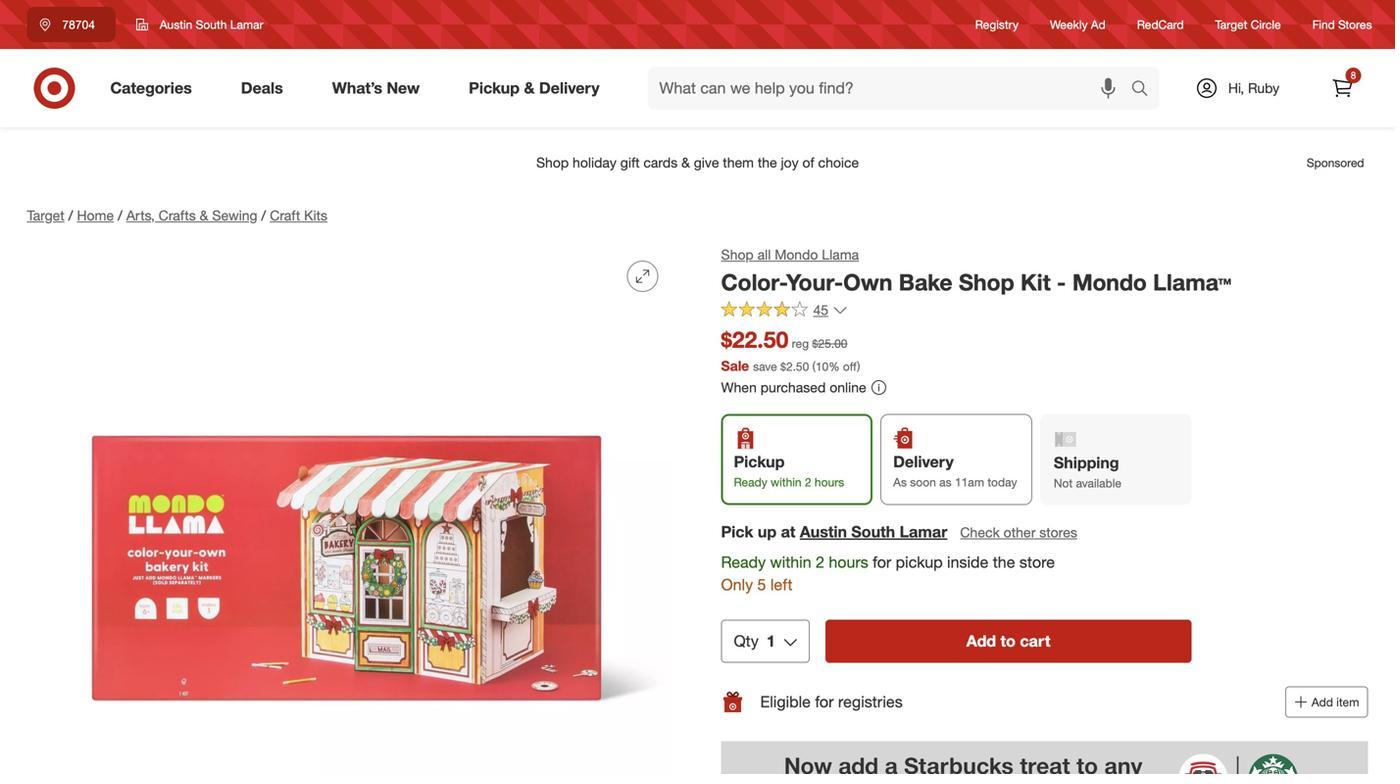 Task type: vqa. For each thing, say whether or not it's contained in the screenshot.
online
yes



Task type: locate. For each thing, give the bounding box(es) containing it.
1 horizontal spatial for
[[873, 553, 892, 572]]

delivery as soon as 11am today
[[894, 453, 1017, 490]]

/ left craft
[[261, 207, 266, 224]]

5
[[758, 576, 766, 595]]

weekly ad
[[1050, 17, 1106, 32]]

what's
[[332, 79, 382, 98]]

1 vertical spatial add
[[1312, 695, 1334, 710]]

(
[[813, 360, 816, 374]]

hours
[[815, 475, 845, 490], [829, 553, 869, 572]]

ready up only
[[721, 553, 766, 572]]

/ left the home
[[68, 207, 73, 224]]

0 vertical spatial south
[[196, 17, 227, 32]]

lamar up pickup
[[900, 523, 948, 542]]

as
[[940, 475, 952, 490]]

2 down the 'pick up at austin south lamar'
[[816, 553, 825, 572]]

crafts
[[159, 207, 196, 224]]

save
[[753, 360, 777, 374]]

stores
[[1040, 524, 1078, 541]]

1 vertical spatial mondo
[[1073, 269, 1147, 296]]

eligible
[[761, 693, 811, 712]]

0 horizontal spatial lamar
[[230, 17, 263, 32]]

south up ready within 2 hours for pickup inside the store only 5 left
[[852, 523, 896, 542]]

what's new
[[332, 79, 420, 98]]

hours down the 'pick up at austin south lamar'
[[829, 553, 869, 572]]

your-
[[786, 269, 844, 296]]

pickup
[[896, 553, 943, 572]]

0 vertical spatial for
[[873, 553, 892, 572]]

austin up the categories link
[[160, 17, 193, 32]]

1 vertical spatial hours
[[829, 553, 869, 572]]

1 horizontal spatial add
[[1312, 695, 1334, 710]]

0 vertical spatial hours
[[815, 475, 845, 490]]

add left to
[[967, 632, 996, 651]]

ready up pick
[[734, 475, 768, 490]]

%
[[829, 360, 840, 374]]

0 horizontal spatial south
[[196, 17, 227, 32]]

0 vertical spatial add
[[967, 632, 996, 651]]

austin right at
[[800, 523, 847, 542]]

1 vertical spatial &
[[200, 207, 208, 224]]

when purchased online
[[721, 379, 867, 396]]

hours inside pickup ready within 2 hours
[[815, 475, 845, 490]]

2 up the 'pick up at austin south lamar'
[[805, 475, 812, 490]]

2 horizontal spatial /
[[261, 207, 266, 224]]

0 vertical spatial pickup
[[469, 79, 520, 98]]

categories link
[[94, 67, 216, 110]]

pick up at austin south lamar
[[721, 523, 948, 542]]

2 / from the left
[[118, 207, 122, 224]]

0 horizontal spatial shop
[[721, 246, 754, 263]]

add item button
[[1286, 687, 1369, 718]]

within inside ready within 2 hours for pickup inside the store only 5 left
[[770, 553, 812, 572]]

craft kits link
[[270, 207, 328, 224]]

at
[[781, 523, 796, 542]]

arts,
[[126, 207, 155, 224]]

find stores
[[1313, 17, 1372, 32]]

8 link
[[1321, 67, 1365, 110]]

target
[[1216, 17, 1248, 32], [27, 207, 65, 224]]

advertisement region
[[11, 139, 1384, 186], [721, 742, 1369, 775]]

lamar
[[230, 17, 263, 32], [900, 523, 948, 542]]

within up left
[[770, 553, 812, 572]]

0 vertical spatial austin
[[160, 17, 193, 32]]

0 horizontal spatial pickup
[[469, 79, 520, 98]]

1 horizontal spatial pickup
[[734, 453, 785, 472]]

mondo right all
[[775, 246, 818, 263]]

delivery
[[539, 79, 600, 98], [894, 453, 954, 472]]

1 vertical spatial for
[[815, 693, 834, 712]]

add left 'item'
[[1312, 695, 1334, 710]]

lamar up deals
[[230, 17, 263, 32]]

ready within 2 hours for pickup inside the store only 5 left
[[721, 553, 1055, 595]]

1 vertical spatial shop
[[959, 269, 1015, 296]]

1 horizontal spatial austin
[[800, 523, 847, 542]]

off
[[843, 360, 857, 374]]

1 horizontal spatial mondo
[[1073, 269, 1147, 296]]

within up at
[[771, 475, 802, 490]]

1 horizontal spatial /
[[118, 207, 122, 224]]

What can we help you find? suggestions appear below search field
[[648, 67, 1136, 110]]

1 horizontal spatial lamar
[[900, 523, 948, 542]]

south inside dropdown button
[[196, 17, 227, 32]]

10
[[816, 360, 829, 374]]

mondo right -
[[1073, 269, 1147, 296]]

qty
[[734, 632, 759, 651]]

reg
[[792, 337, 809, 351]]

/
[[68, 207, 73, 224], [118, 207, 122, 224], [261, 207, 266, 224]]

hours up the 'pick up at austin south lamar'
[[815, 475, 845, 490]]

45 link
[[721, 301, 848, 323]]

pickup right new
[[469, 79, 520, 98]]

0 vertical spatial ready
[[734, 475, 768, 490]]

pickup for ready
[[734, 453, 785, 472]]

target left circle
[[1216, 17, 1248, 32]]

/ left the arts,
[[118, 207, 122, 224]]

1 horizontal spatial &
[[524, 79, 535, 98]]

1 vertical spatial delivery
[[894, 453, 954, 472]]

&
[[524, 79, 535, 98], [200, 207, 208, 224]]

0 horizontal spatial austin
[[160, 17, 193, 32]]

redcard
[[1137, 17, 1184, 32]]

0 horizontal spatial mondo
[[775, 246, 818, 263]]

1 horizontal spatial delivery
[[894, 453, 954, 472]]

soon
[[910, 475, 936, 490]]

check
[[960, 524, 1000, 541]]

0 vertical spatial shop
[[721, 246, 754, 263]]

add for add item
[[1312, 695, 1334, 710]]

find
[[1313, 17, 1335, 32]]

45
[[813, 302, 829, 319]]

1 vertical spatial lamar
[[900, 523, 948, 542]]

1 horizontal spatial south
[[852, 523, 896, 542]]

1 vertical spatial within
[[770, 553, 812, 572]]

deals link
[[224, 67, 308, 110]]

0 horizontal spatial target
[[27, 207, 65, 224]]

within
[[771, 475, 802, 490], [770, 553, 812, 572]]

2 inside pickup ready within 2 hours
[[805, 475, 812, 490]]

up
[[758, 523, 777, 542]]

kit
[[1021, 269, 1051, 296]]

for down austin south lamar button
[[873, 553, 892, 572]]

austin inside dropdown button
[[160, 17, 193, 32]]

registry
[[975, 17, 1019, 32]]

0 vertical spatial within
[[771, 475, 802, 490]]

what's new link
[[316, 67, 444, 110]]

0 horizontal spatial add
[[967, 632, 996, 651]]

target / home / arts, crafts & sewing / craft kits
[[27, 207, 328, 224]]

0 horizontal spatial for
[[815, 693, 834, 712]]

1 vertical spatial ready
[[721, 553, 766, 572]]

shop left all
[[721, 246, 754, 263]]

0 horizontal spatial /
[[68, 207, 73, 224]]

home
[[77, 207, 114, 224]]

hi, ruby
[[1229, 79, 1280, 97]]

1 vertical spatial advertisement region
[[721, 742, 1369, 775]]

for right eligible
[[815, 693, 834, 712]]

1 vertical spatial south
[[852, 523, 896, 542]]

0 vertical spatial &
[[524, 79, 535, 98]]

1 horizontal spatial 2
[[816, 553, 825, 572]]

ready inside pickup ready within 2 hours
[[734, 475, 768, 490]]

delivery inside delivery as soon as 11am today
[[894, 453, 954, 472]]

pickup inside pickup ready within 2 hours
[[734, 453, 785, 472]]

ruby
[[1248, 79, 1280, 97]]

0 vertical spatial delivery
[[539, 79, 600, 98]]

shop left the 'kit'
[[959, 269, 1015, 296]]

0 horizontal spatial &
[[200, 207, 208, 224]]

shipping not available
[[1054, 454, 1122, 491]]

1 vertical spatial 2
[[816, 553, 825, 572]]

today
[[988, 475, 1017, 490]]

for
[[873, 553, 892, 572], [815, 693, 834, 712]]

ready
[[734, 475, 768, 490], [721, 553, 766, 572]]

1 vertical spatial austin
[[800, 523, 847, 542]]

1 vertical spatial target
[[27, 207, 65, 224]]

pickup
[[469, 79, 520, 98], [734, 453, 785, 472]]

within inside pickup ready within 2 hours
[[771, 475, 802, 490]]

2
[[805, 475, 812, 490], [816, 553, 825, 572]]

south
[[196, 17, 227, 32], [852, 523, 896, 542]]

south up deals link
[[196, 17, 227, 32]]

1 horizontal spatial target
[[1216, 17, 1248, 32]]

sale
[[721, 358, 749, 375]]

0 vertical spatial 2
[[805, 475, 812, 490]]

0 vertical spatial target
[[1216, 17, 1248, 32]]

pickup for &
[[469, 79, 520, 98]]

bake
[[899, 269, 953, 296]]

1 vertical spatial pickup
[[734, 453, 785, 472]]

target left home link
[[27, 207, 65, 224]]

ready inside ready within 2 hours for pickup inside the store only 5 left
[[721, 553, 766, 572]]

pickup up up
[[734, 453, 785, 472]]

as
[[894, 475, 907, 490]]

0 horizontal spatial 2
[[805, 475, 812, 490]]

0 vertical spatial lamar
[[230, 17, 263, 32]]



Task type: describe. For each thing, give the bounding box(es) containing it.
item
[[1337, 695, 1360, 710]]

left
[[771, 576, 793, 595]]

$
[[781, 360, 786, 374]]

not
[[1054, 476, 1073, 491]]

pickup & delivery link
[[452, 67, 624, 110]]

purchased
[[761, 379, 826, 396]]

available
[[1076, 476, 1122, 491]]

all
[[758, 246, 771, 263]]

weekly
[[1050, 17, 1088, 32]]

shop all mondo llama color-your-own bake shop kit - mondo llama™
[[721, 246, 1232, 296]]

hi,
[[1229, 79, 1245, 97]]

sewing
[[212, 207, 257, 224]]

ad
[[1091, 17, 1106, 32]]

categories
[[110, 79, 192, 98]]

austin south lamar
[[160, 17, 263, 32]]

pick
[[721, 523, 754, 542]]

color-
[[721, 269, 786, 296]]

only
[[721, 576, 753, 595]]

2.50
[[786, 360, 809, 374]]

target for target / home / arts, crafts & sewing / craft kits
[[27, 207, 65, 224]]

eligible for registries
[[761, 693, 903, 712]]

qty 1
[[734, 632, 776, 651]]

0 horizontal spatial delivery
[[539, 79, 600, 98]]

circle
[[1251, 17, 1281, 32]]

lamar inside austin south lamar dropdown button
[[230, 17, 263, 32]]

8
[[1351, 69, 1357, 81]]

when
[[721, 379, 757, 396]]

austin south lamar button
[[123, 7, 276, 42]]

target link
[[27, 207, 65, 224]]

new
[[387, 79, 420, 98]]

cart
[[1020, 632, 1051, 651]]

target circle
[[1216, 17, 1281, 32]]

1 / from the left
[[68, 207, 73, 224]]

registry link
[[975, 16, 1019, 33]]

pickup & delivery
[[469, 79, 600, 98]]

1
[[767, 632, 776, 651]]

check other stores button
[[959, 522, 1079, 544]]

find stores link
[[1313, 16, 1372, 33]]

austin south lamar button
[[800, 521, 948, 544]]

0 vertical spatial mondo
[[775, 246, 818, 263]]

78704
[[62, 17, 95, 32]]

other
[[1004, 524, 1036, 541]]

0 vertical spatial advertisement region
[[11, 139, 1384, 186]]

11am
[[955, 475, 985, 490]]

for inside ready within 2 hours for pickup inside the store only 5 left
[[873, 553, 892, 572]]

$22.50 reg $25.00 sale save $ 2.50 ( 10 % off )
[[721, 326, 860, 375]]

arts, crafts & sewing link
[[126, 207, 257, 224]]

target for target circle
[[1216, 17, 1248, 32]]

2 inside ready within 2 hours for pickup inside the store only 5 left
[[816, 553, 825, 572]]

3 / from the left
[[261, 207, 266, 224]]

search
[[1122, 80, 1170, 100]]

color-your-own bake shop kit - mondo llama&#8482;, 1 of 11 image
[[27, 245, 674, 775]]

llama™
[[1153, 269, 1232, 296]]

redcard link
[[1137, 16, 1184, 33]]

add item
[[1312, 695, 1360, 710]]

add for add to cart
[[967, 632, 996, 651]]

-
[[1057, 269, 1066, 296]]

store
[[1020, 553, 1055, 572]]

$22.50
[[721, 326, 789, 354]]

shipping
[[1054, 454, 1120, 473]]

kits
[[304, 207, 328, 224]]

78704 button
[[27, 7, 116, 42]]

own
[[844, 269, 893, 296]]

to
[[1001, 632, 1016, 651]]

home link
[[77, 207, 114, 224]]

)
[[857, 360, 860, 374]]

add to cart
[[967, 632, 1051, 651]]

pickup ready within 2 hours
[[734, 453, 845, 490]]

the
[[993, 553, 1016, 572]]

llama
[[822, 246, 859, 263]]

registries
[[838, 693, 903, 712]]

deals
[[241, 79, 283, 98]]

$25.00
[[812, 337, 848, 351]]

inside
[[947, 553, 989, 572]]

weekly ad link
[[1050, 16, 1106, 33]]

add to cart button
[[826, 620, 1192, 663]]

hours inside ready within 2 hours for pickup inside the store only 5 left
[[829, 553, 869, 572]]

1 horizontal spatial shop
[[959, 269, 1015, 296]]

search button
[[1122, 67, 1170, 114]]



